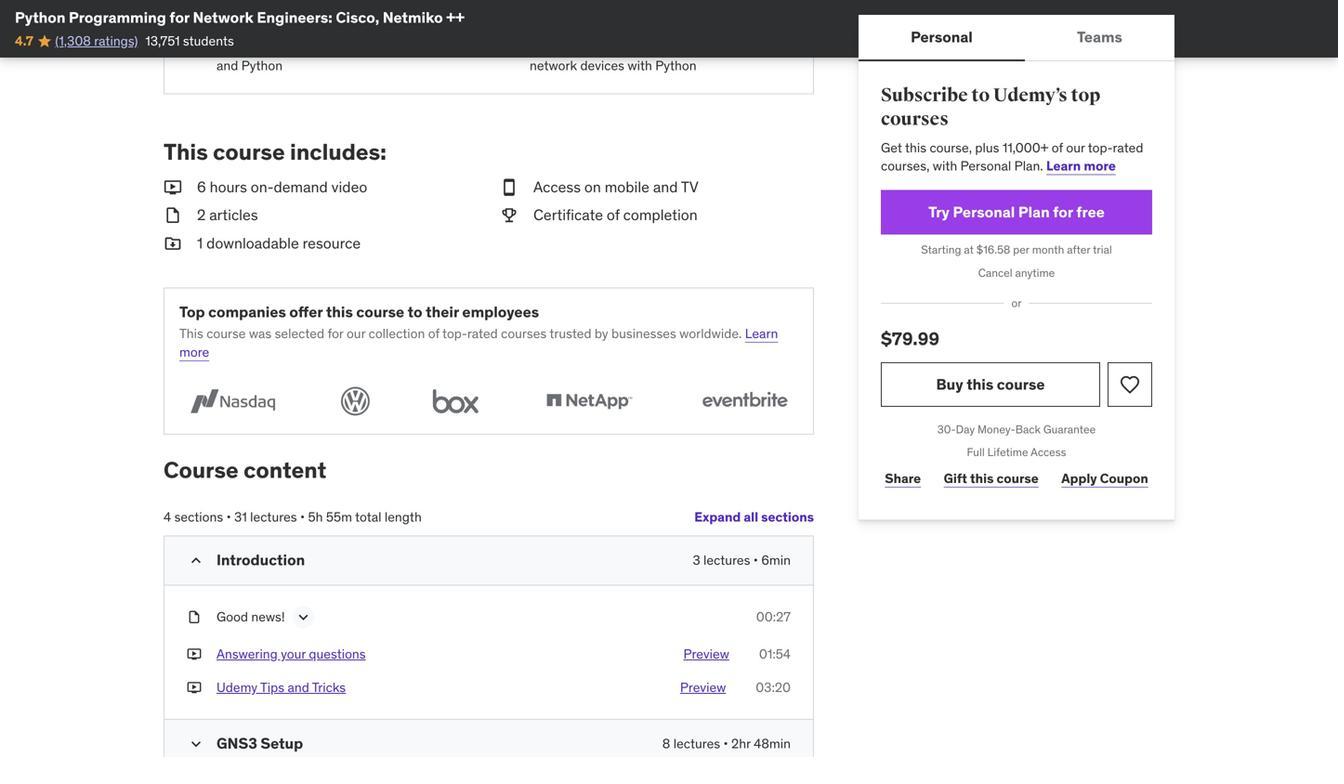 Task type: describe. For each thing, give the bounding box(es) containing it.
48min
[[754, 736, 791, 752]]

video
[[331, 177, 367, 196]]

udemy
[[217, 679, 258, 696]]

rated inside the get this course, plus 11,000+ of our top-rated courses, with personal plan.
[[1113, 139, 1144, 156]]

small image for 6 hours on-demand video
[[164, 177, 182, 198]]

with inside the get this course, plus 11,000+ of our top-rated courses, with personal plan.
[[933, 157, 958, 174]]

plan
[[1018, 202, 1050, 222]]

course up on-
[[213, 138, 285, 166]]

learn how to automate the configuration of network devices with python
[[530, 39, 780, 74]]

13,751
[[145, 32, 180, 49]]

small image for 1 downloadable resource
[[164, 233, 182, 254]]

show lecture description image
[[294, 608, 313, 627]]

this for this course includes:
[[164, 138, 208, 166]]

3
[[693, 552, 700, 569]]

teams button
[[1025, 15, 1175, 59]]

learn right plan.
[[1046, 157, 1081, 174]]

share
[[885, 470, 921, 487]]

network inside learn network programmability with gns3 and python
[[253, 39, 300, 56]]

mobile
[[605, 177, 650, 196]]

python inside learn how to automate the configuration of network devices with python
[[655, 57, 697, 74]]

this for buy
[[967, 375, 994, 394]]

gns3 inside learn network programmability with gns3 and python
[[429, 39, 464, 56]]

of down the access on mobile and tv
[[607, 206, 620, 225]]

the
[[666, 39, 685, 56]]

2 horizontal spatial and
[[653, 177, 678, 196]]

1 horizontal spatial for
[[328, 325, 343, 342]]

starting at $16.58 per month after trial cancel anytime
[[921, 243, 1112, 280]]

• for 3 lectures • 6min
[[754, 552, 758, 569]]

course up 'collection'
[[356, 303, 404, 322]]

or
[[1012, 296, 1022, 310]]

with inside learn how to automate the configuration of network devices with python
[[628, 57, 652, 74]]

their
[[426, 303, 459, 322]]

3 lectures • 6min
[[693, 552, 791, 569]]

2 sections from the left
[[174, 509, 223, 525]]

0 horizontal spatial access
[[533, 177, 581, 196]]

expand all sections
[[694, 509, 814, 525]]

setup
[[261, 734, 303, 753]]

2 vertical spatial small image
[[187, 552, 205, 570]]

udemy tips and tricks
[[217, 679, 346, 696]]

00:27
[[756, 609, 791, 626]]

4.7
[[15, 32, 33, 49]]

6min
[[761, 552, 791, 569]]

good news!
[[217, 609, 285, 626]]

buy this course button
[[881, 362, 1100, 407]]

total
[[355, 509, 381, 525]]

2hr
[[731, 736, 751, 752]]

2
[[197, 206, 206, 225]]

subscribe to udemy's top courses
[[881, 84, 1101, 131]]

demand
[[274, 177, 328, 196]]

content
[[244, 456, 327, 484]]

learn network programmability with gns3 and python
[[217, 39, 464, 74]]

answering your questions button
[[217, 646, 366, 664]]

share button
[[881, 460, 925, 498]]

completion
[[623, 206, 698, 225]]

with inside learn network programmability with gns3 and python
[[401, 39, 426, 56]]

coupon
[[1100, 470, 1148, 487]]

get
[[881, 139, 902, 156]]

devices
[[580, 57, 625, 74]]

python inside learn network programmability with gns3 and python
[[241, 57, 283, 74]]

introduction
[[217, 551, 305, 570]]

small image for certificate
[[500, 205, 519, 226]]

gift this course
[[944, 470, 1039, 487]]

personal button
[[859, 15, 1025, 59]]

at
[[964, 243, 974, 257]]

of inside learn how to automate the configuration of network devices with python
[[769, 39, 780, 56]]

this right 'offer'
[[326, 303, 353, 322]]

tricks
[[312, 679, 346, 696]]

volkswagen image
[[335, 384, 376, 419]]

configuration
[[688, 39, 766, 56]]

cisco,
[[336, 8, 379, 27]]

of inside the get this course, plus 11,000+ of our top-rated courses, with personal plan.
[[1052, 139, 1063, 156]]

hours
[[210, 177, 247, 196]]

trusted
[[550, 325, 592, 342]]

length
[[385, 509, 422, 525]]

0 horizontal spatial to
[[408, 303, 422, 322]]

engineers:
[[257, 8, 333, 27]]

this for this course was selected for our collection of top-rated courses trusted by businesses worldwide.
[[179, 325, 203, 342]]

programming
[[69, 8, 166, 27]]

03:20
[[756, 679, 791, 696]]

preview for 01:54
[[684, 646, 729, 663]]

0 horizontal spatial python
[[15, 8, 65, 27]]

lifetime
[[988, 445, 1028, 460]]

6 hours on-demand video
[[197, 177, 367, 196]]

6
[[197, 177, 206, 196]]

wishlist image
[[1119, 373, 1141, 396]]

course,
[[930, 139, 972, 156]]

tab list containing personal
[[859, 15, 1175, 61]]

of down their
[[428, 325, 440, 342]]

learn more for subscribe to udemy's top courses
[[1046, 157, 1116, 174]]

$16.58
[[977, 243, 1011, 257]]

learn more link for top companies offer this course to their employees
[[179, 325, 778, 360]]

box image
[[425, 384, 487, 419]]

news!
[[251, 609, 285, 626]]

companies
[[208, 303, 286, 322]]

questions
[[309, 646, 366, 663]]

resource
[[303, 234, 361, 253]]

trial
[[1093, 243, 1112, 257]]

2 articles
[[197, 206, 258, 225]]

learn right the worldwide.
[[745, 325, 778, 342]]

subscribe
[[881, 84, 968, 107]]

businesses
[[612, 325, 676, 342]]

expand
[[694, 509, 741, 525]]

selected
[[275, 325, 324, 342]]

certificate of completion
[[533, 206, 698, 225]]

and inside learn network programmability with gns3 and python
[[217, 57, 238, 74]]

top
[[179, 303, 205, 322]]

all
[[744, 509, 758, 525]]

articles
[[209, 206, 258, 225]]

01:54
[[759, 646, 791, 663]]

and inside button
[[288, 679, 309, 696]]

top
[[1071, 84, 1101, 107]]

eventbrite image
[[691, 384, 798, 419]]

course down companies
[[207, 325, 246, 342]]

cancel
[[978, 266, 1013, 280]]

buy this course
[[936, 375, 1045, 394]]



Task type: locate. For each thing, give the bounding box(es) containing it.
personal up subscribe
[[911, 27, 973, 46]]

learn more up free
[[1046, 157, 1116, 174]]

more for subscribe to udemy's top courses
[[1084, 157, 1116, 174]]

courses down subscribe
[[881, 108, 949, 131]]

small image
[[500, 177, 519, 198], [500, 205, 519, 226], [187, 552, 205, 570]]

(1,308 ratings)
[[55, 32, 138, 49]]

course content
[[164, 456, 327, 484]]

gift this course link
[[940, 460, 1043, 498]]

0 vertical spatial more
[[1084, 157, 1116, 174]]

access on mobile and tv
[[533, 177, 699, 196]]

network down how
[[530, 57, 577, 74]]

certificate
[[533, 206, 603, 225]]

course
[[164, 456, 239, 484]]

with
[[401, 39, 426, 56], [628, 57, 652, 74], [933, 157, 958, 174]]

1 vertical spatial network
[[530, 57, 577, 74]]

0 vertical spatial learn more
[[1046, 157, 1116, 174]]

1 xsmall image from the top
[[187, 646, 202, 664]]

this down top
[[179, 325, 203, 342]]

2 vertical spatial to
[[408, 303, 422, 322]]

0 horizontal spatial gns3
[[217, 734, 257, 753]]

after
[[1067, 243, 1091, 257]]

to inside learn how to automate the configuration of network devices with python
[[593, 39, 605, 56]]

personal inside the get this course, plus 11,000+ of our top-rated courses, with personal plan.
[[961, 157, 1011, 174]]

2 vertical spatial lectures
[[674, 736, 720, 752]]

0 vertical spatial personal
[[911, 27, 973, 46]]

starting
[[921, 243, 961, 257]]

1 horizontal spatial to
[[593, 39, 605, 56]]

network
[[193, 8, 254, 27]]

0 horizontal spatial courses
[[501, 325, 547, 342]]

0 horizontal spatial top-
[[442, 325, 467, 342]]

worldwide.
[[680, 325, 742, 342]]

sections inside dropdown button
[[761, 509, 814, 525]]

course down the lifetime
[[997, 470, 1039, 487]]

network down engineers:
[[253, 39, 300, 56]]

back
[[1016, 422, 1041, 437]]

1 vertical spatial xsmall image
[[187, 608, 202, 627]]

xsmall image left udemy at the left of page
[[187, 679, 202, 697]]

this inside gift this course link
[[970, 470, 994, 487]]

0 vertical spatial learn more link
[[1046, 157, 1116, 174]]

per
[[1013, 243, 1030, 257]]

2 xsmall image from the top
[[187, 679, 202, 697]]

of
[[769, 39, 780, 56], [1052, 139, 1063, 156], [607, 206, 620, 225], [428, 325, 440, 342]]

lectures for gns3 setup
[[674, 736, 720, 752]]

1 horizontal spatial python
[[241, 57, 283, 74]]

2 horizontal spatial with
[[933, 157, 958, 174]]

small image left certificate
[[500, 205, 519, 226]]

this inside buy this course button
[[967, 375, 994, 394]]

31
[[234, 509, 247, 525]]

our right 11,000+ at top right
[[1066, 139, 1085, 156]]

python down the
[[655, 57, 697, 74]]

0 horizontal spatial learn more link
[[179, 325, 778, 360]]

personal inside button
[[911, 27, 973, 46]]

13,751 students
[[145, 32, 234, 49]]

plus
[[975, 139, 1000, 156]]

to up 'devices'
[[593, 39, 605, 56]]

to inside subscribe to udemy's top courses
[[972, 84, 990, 107]]

1 horizontal spatial more
[[1084, 157, 1116, 174]]

to left udemy's
[[972, 84, 990, 107]]

1 vertical spatial learn more link
[[179, 325, 778, 360]]

gift
[[944, 470, 967, 487]]

0 vertical spatial with
[[401, 39, 426, 56]]

0 vertical spatial small image
[[500, 177, 519, 198]]

this for get
[[905, 139, 927, 156]]

access
[[533, 177, 581, 196], [1031, 445, 1066, 460]]

this up courses, in the top of the page
[[905, 139, 927, 156]]

1 vertical spatial access
[[1031, 445, 1066, 460]]

small image left 6
[[164, 177, 182, 198]]

more for top companies offer this course to their employees
[[179, 344, 209, 360]]

0 vertical spatial rated
[[1113, 139, 1144, 156]]

full
[[967, 445, 985, 460]]

courses,
[[881, 157, 930, 174]]

1 vertical spatial this
[[179, 325, 203, 342]]

1 sections from the left
[[761, 509, 814, 525]]

course inside button
[[997, 375, 1045, 394]]

buy
[[936, 375, 963, 394]]

access down back
[[1031, 445, 1066, 460]]

of right configuration
[[769, 39, 780, 56]]

python up 4.7
[[15, 8, 65, 27]]

nasdaq image
[[179, 384, 286, 419]]

try personal plan for free
[[929, 202, 1105, 222]]

1 vertical spatial for
[[1053, 202, 1073, 222]]

1 vertical spatial personal
[[961, 157, 1011, 174]]

learn more down employees
[[179, 325, 778, 360]]

lectures right 31 on the bottom
[[250, 509, 297, 525]]

1 vertical spatial courses
[[501, 325, 547, 342]]

python programming for network engineers: cisco, netmiko ++
[[15, 8, 465, 27]]

1 vertical spatial xsmall image
[[187, 679, 202, 697]]

0 vertical spatial lectures
[[250, 509, 297, 525]]

0 vertical spatial xsmall image
[[187, 38, 202, 57]]

• left 5h 55m
[[300, 509, 305, 525]]

0 vertical spatial access
[[533, 177, 581, 196]]

for down top companies offer this course to their employees
[[328, 325, 343, 342]]

2 horizontal spatial to
[[972, 84, 990, 107]]

1 vertical spatial top-
[[442, 325, 467, 342]]

month
[[1032, 243, 1064, 257]]

programmability
[[303, 39, 398, 56]]

expand all sections button
[[694, 499, 814, 536]]

0 horizontal spatial for
[[170, 8, 190, 27]]

learn more link up free
[[1046, 157, 1116, 174]]

small image left on
[[500, 177, 519, 198]]

2 vertical spatial and
[[288, 679, 309, 696]]

tab list
[[859, 15, 1175, 61]]

ratings)
[[94, 32, 138, 49]]

lectures for introduction
[[704, 552, 750, 569]]

learn inside learn how to automate the configuration of network devices with python
[[530, 39, 563, 56]]

1
[[197, 234, 203, 253]]

4
[[164, 509, 171, 525]]

access up certificate
[[533, 177, 581, 196]]

1 horizontal spatial with
[[628, 57, 652, 74]]

1 vertical spatial and
[[653, 177, 678, 196]]

1 vertical spatial more
[[179, 344, 209, 360]]

course up back
[[997, 375, 1045, 394]]

top- down their
[[442, 325, 467, 342]]

this inside the get this course, plus 11,000+ of our top-rated courses, with personal plan.
[[905, 139, 927, 156]]

11,000+
[[1003, 139, 1049, 156]]

0 horizontal spatial our
[[347, 325, 365, 342]]

this up 6
[[164, 138, 208, 166]]

1 horizontal spatial gns3
[[429, 39, 464, 56]]

courses
[[881, 108, 949, 131], [501, 325, 547, 342]]

rated
[[1113, 139, 1144, 156], [467, 325, 498, 342]]

sections right all
[[761, 509, 814, 525]]

and
[[217, 57, 238, 74], [653, 177, 678, 196], [288, 679, 309, 696]]

free
[[1077, 202, 1105, 222]]

and right tips
[[288, 679, 309, 696]]

gns3 left setup
[[217, 734, 257, 753]]

0 vertical spatial preview
[[684, 646, 729, 663]]

tv
[[681, 177, 699, 196]]

top- down top
[[1088, 139, 1113, 156]]

8
[[662, 736, 670, 752]]

1 vertical spatial gns3
[[217, 734, 257, 753]]

lectures right 8
[[674, 736, 720, 752]]

with down automate
[[628, 57, 652, 74]]

employees
[[462, 303, 539, 322]]

top- inside the get this course, plus 11,000+ of our top-rated courses, with personal plan.
[[1088, 139, 1113, 156]]

2 horizontal spatial python
[[655, 57, 697, 74]]

small image
[[164, 177, 182, 198], [164, 205, 182, 226], [164, 233, 182, 254], [187, 735, 205, 754]]

0 horizontal spatial more
[[179, 344, 209, 360]]

try personal plan for free link
[[881, 190, 1152, 235]]

this course includes:
[[164, 138, 387, 166]]

0 horizontal spatial network
[[253, 39, 300, 56]]

30-day money-back guarantee full lifetime access
[[938, 422, 1096, 460]]

guarantee
[[1044, 422, 1096, 437]]

1 vertical spatial learn more
[[179, 325, 778, 360]]

course
[[213, 138, 285, 166], [356, 303, 404, 322], [207, 325, 246, 342], [997, 375, 1045, 394], [997, 470, 1039, 487]]

this for gift
[[970, 470, 994, 487]]

answering your questions
[[217, 646, 366, 663]]

1 xsmall image from the top
[[187, 38, 202, 57]]

8 lectures • 2hr 48min
[[662, 736, 791, 752]]

udemy's
[[993, 84, 1068, 107]]

small image left 2
[[164, 205, 182, 226]]

• left 2hr
[[724, 736, 728, 752]]

0 vertical spatial to
[[593, 39, 605, 56]]

0 vertical spatial xsmall image
[[187, 646, 202, 664]]

2 xsmall image from the top
[[187, 608, 202, 627]]

gns3 down ++
[[429, 39, 464, 56]]

xsmall image for udemy tips and tricks
[[187, 679, 202, 697]]

1 horizontal spatial network
[[530, 57, 577, 74]]

1 vertical spatial small image
[[500, 205, 519, 226]]

1 horizontal spatial and
[[288, 679, 309, 696]]

0 vertical spatial our
[[1066, 139, 1085, 156]]

our
[[1066, 139, 1085, 156], [347, 325, 365, 342]]

plan.
[[1015, 157, 1043, 174]]

0 vertical spatial network
[[253, 39, 300, 56]]

and left the tv
[[653, 177, 678, 196]]

1 horizontal spatial learn more
[[1046, 157, 1116, 174]]

• for 8 lectures • 2hr 48min
[[724, 736, 728, 752]]

personal down plus
[[961, 157, 1011, 174]]

python down python programming for network engineers: cisco, netmiko ++
[[241, 57, 283, 74]]

learn more for top companies offer this course to their employees
[[179, 325, 778, 360]]

0 vertical spatial gns3
[[429, 39, 464, 56]]

on-
[[251, 177, 274, 196]]

and down students
[[217, 57, 238, 74]]

• left '6min'
[[754, 552, 758, 569]]

day
[[956, 422, 975, 437]]

to left their
[[408, 303, 422, 322]]

offer
[[289, 303, 323, 322]]

access inside the 30-day money-back guarantee full lifetime access
[[1031, 445, 1066, 460]]

top-
[[1088, 139, 1113, 156], [442, 325, 467, 342]]

get this course, plus 11,000+ of our top-rated courses, with personal plan.
[[881, 139, 1144, 174]]

• left 31 on the bottom
[[226, 509, 231, 525]]

with down netmiko
[[401, 39, 426, 56]]

learn left how
[[530, 39, 563, 56]]

sections right 4
[[174, 509, 223, 525]]

1 vertical spatial lectures
[[704, 552, 750, 569]]

1 horizontal spatial sections
[[761, 509, 814, 525]]

0 vertical spatial for
[[170, 8, 190, 27]]

1 vertical spatial with
[[628, 57, 652, 74]]

small image left gns3 setup
[[187, 735, 205, 754]]

with down course,
[[933, 157, 958, 174]]

more down top
[[179, 344, 209, 360]]

1 horizontal spatial access
[[1031, 445, 1066, 460]]

0 horizontal spatial and
[[217, 57, 238, 74]]

1 vertical spatial preview
[[680, 679, 726, 696]]

for left free
[[1053, 202, 1073, 222]]

1 vertical spatial to
[[972, 84, 990, 107]]

network inside learn how to automate the configuration of network devices with python
[[530, 57, 577, 74]]

more up free
[[1084, 157, 1116, 174]]

(1,308
[[55, 32, 91, 49]]

downloadable
[[206, 234, 299, 253]]

learn inside learn network programmability with gns3 and python
[[217, 39, 250, 56]]

0 horizontal spatial sections
[[174, 509, 223, 525]]

personal
[[911, 27, 973, 46], [961, 157, 1011, 174], [953, 202, 1015, 222]]

more inside learn more
[[179, 344, 209, 360]]

learn more link for subscribe to udemy's top courses
[[1046, 157, 1116, 174]]

small image left introduction at the bottom left of page
[[187, 552, 205, 570]]

xsmall image
[[187, 646, 202, 664], [187, 679, 202, 697]]

gns3
[[429, 39, 464, 56], [217, 734, 257, 753]]

• for 4 sections • 31 lectures • 5h 55m total length
[[226, 509, 231, 525]]

2 horizontal spatial for
[[1053, 202, 1073, 222]]

1 horizontal spatial rated
[[1113, 139, 1144, 156]]

try
[[929, 202, 950, 222]]

small image for 2 articles
[[164, 205, 182, 226]]

netapp image
[[536, 384, 643, 419]]

automate
[[608, 39, 663, 56]]

preview left "01:54"
[[684, 646, 729, 663]]

0 vertical spatial courses
[[881, 108, 949, 131]]

4 sections • 31 lectures • 5h 55m total length
[[164, 509, 422, 525]]

learn more link down employees
[[179, 325, 778, 360]]

1 vertical spatial rated
[[467, 325, 498, 342]]

1 vertical spatial our
[[347, 325, 365, 342]]

courses down employees
[[501, 325, 547, 342]]

0 horizontal spatial learn more
[[179, 325, 778, 360]]

our inside the get this course, plus 11,000+ of our top-rated courses, with personal plan.
[[1066, 139, 1085, 156]]

your
[[281, 646, 306, 663]]

1 horizontal spatial learn more link
[[1046, 157, 1116, 174]]

xsmall image right 13,751
[[187, 38, 202, 57]]

0 horizontal spatial rated
[[467, 325, 498, 342]]

0 vertical spatial this
[[164, 138, 208, 166]]

1 horizontal spatial courses
[[881, 108, 949, 131]]

1 downloadable resource
[[197, 234, 361, 253]]

2 vertical spatial for
[[328, 325, 343, 342]]

of right 11,000+ at top right
[[1052, 139, 1063, 156]]

courses inside subscribe to udemy's top courses
[[881, 108, 949, 131]]

1 horizontal spatial top-
[[1088, 139, 1113, 156]]

more
[[1084, 157, 1116, 174], [179, 344, 209, 360]]

money-
[[978, 422, 1016, 437]]

xsmall image
[[187, 38, 202, 57], [187, 608, 202, 627]]

top companies offer this course to their employees
[[179, 303, 539, 322]]

small image for access
[[500, 177, 519, 198]]

teams
[[1077, 27, 1123, 46]]

5h 55m
[[308, 509, 352, 525]]

preview for 03:20
[[680, 679, 726, 696]]

preview up 8 lectures • 2hr 48min
[[680, 679, 726, 696]]

our down top companies offer this course to their employees
[[347, 325, 365, 342]]

xsmall image for answering your questions
[[187, 646, 202, 664]]

this right 'gift'
[[970, 470, 994, 487]]

netmiko
[[383, 8, 443, 27]]

lectures right 3
[[704, 552, 750, 569]]

2 vertical spatial with
[[933, 157, 958, 174]]

0 vertical spatial top-
[[1088, 139, 1113, 156]]

learn down python programming for network engineers: cisco, netmiko ++
[[217, 39, 250, 56]]

0 vertical spatial and
[[217, 57, 238, 74]]

2 vertical spatial personal
[[953, 202, 1015, 222]]

xsmall image left answering
[[187, 646, 202, 664]]

•
[[226, 509, 231, 525], [300, 509, 305, 525], [754, 552, 758, 569], [724, 736, 728, 752]]

this right buy
[[967, 375, 994, 394]]

small image left 1
[[164, 233, 182, 254]]

for up '13,751 students'
[[170, 8, 190, 27]]

learn
[[217, 39, 250, 56], [530, 39, 563, 56], [1046, 157, 1081, 174], [745, 325, 778, 342]]

1 horizontal spatial our
[[1066, 139, 1085, 156]]

0 horizontal spatial with
[[401, 39, 426, 56]]

python
[[15, 8, 65, 27], [241, 57, 283, 74], [655, 57, 697, 74]]

personal up $16.58
[[953, 202, 1015, 222]]

xsmall image left good
[[187, 608, 202, 627]]



Task type: vqa. For each thing, say whether or not it's contained in the screenshot.
Plan.
yes



